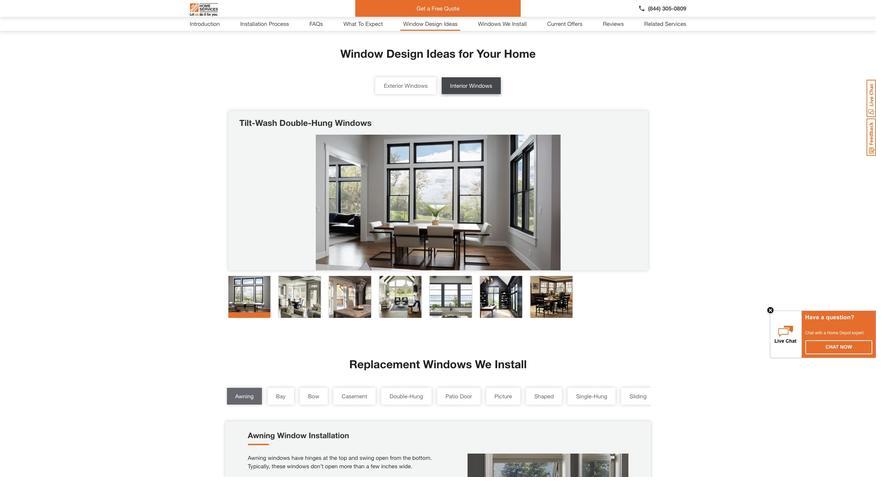 Task type: vqa. For each thing, say whether or not it's contained in the screenshot.
the right the 'Heaters'
no



Task type: describe. For each thing, give the bounding box(es) containing it.
1 horizontal spatial installation
[[309, 431, 349, 440]]

awning window installation
[[248, 431, 349, 440]]

hung for double-hung
[[410, 393, 423, 400]]

shaped button
[[526, 388, 563, 405]]

a window installer installing a new remodel window; orange checklist icon image
[[190, 0, 312, 7]]

single-hung
[[577, 393, 608, 400]]

get
[[417, 5, 426, 12]]

replacement
[[350, 358, 420, 371]]

typically,
[[248, 463, 270, 470]]

double-hung
[[390, 393, 423, 400]]

awning button
[[227, 388, 262, 405]]

with
[[816, 331, 823, 336]]

exterior windows button
[[376, 77, 437, 94]]

patio door
[[446, 393, 473, 400]]

process
[[269, 20, 289, 27]]

tilt-wash double-hung windows
[[240, 118, 372, 128]]

windows we install
[[478, 20, 527, 27]]

for
[[459, 47, 474, 60]]

1 vertical spatial windows
[[287, 463, 309, 470]]

1 vertical spatial install
[[495, 358, 527, 371]]

quote
[[445, 5, 460, 12]]

awning for awning window installation
[[248, 431, 275, 440]]

and
[[349, 455, 358, 461]]

bottom.
[[413, 455, 432, 461]]

have a question?
[[806, 314, 855, 321]]

(844)
[[649, 5, 661, 12]]

1 vertical spatial home
[[828, 331, 839, 336]]

window design ideas
[[404, 20, 458, 27]]

0 horizontal spatial home
[[504, 47, 536, 60]]

chat with a home depot expert.
[[806, 331, 866, 336]]

exterior windows
[[384, 82, 428, 89]]

window for window design ideas
[[404, 20, 424, 27]]

exterior
[[384, 82, 403, 89]]

at
[[323, 455, 328, 461]]

sliding
[[630, 393, 647, 400]]

0809
[[674, 5, 687, 12]]

design for window design ideas for your home
[[387, 47, 424, 60]]

interior
[[451, 82, 468, 89]]

ideas for window design ideas for your home
[[427, 47, 456, 60]]

faqs
[[310, 20, 323, 27]]

a right the have
[[822, 314, 825, 321]]

single-
[[577, 393, 594, 400]]

windows for interior windows
[[470, 82, 493, 89]]

more
[[340, 463, 352, 470]]

interior windows
[[451, 82, 493, 89]]

don't
[[311, 463, 324, 470]]

services
[[666, 20, 687, 27]]

casement
[[342, 393, 368, 400]]

these
[[272, 463, 286, 470]]

offers
[[568, 20, 583, 27]]

0 vertical spatial we
[[503, 20, 511, 27]]

expect
[[366, 20, 383, 27]]

hinges
[[305, 455, 322, 461]]

bow
[[308, 393, 320, 400]]

reviews
[[603, 20, 624, 27]]

patio
[[446, 393, 459, 400]]

shaped
[[535, 393, 554, 400]]

what
[[344, 20, 357, 27]]

bathtub with large window in the background; orange toolbelt icon image
[[441, 0, 564, 7]]

chat
[[826, 344, 840, 350]]

do it for you logo image
[[190, 0, 218, 19]]

now
[[841, 344, 853, 350]]

question?
[[827, 314, 855, 321]]

wash
[[255, 118, 277, 128]]

bay
[[276, 393, 286, 400]]

1 vertical spatial we
[[475, 358, 492, 371]]

bay button
[[268, 388, 294, 405]]

awning for awning windows have hinges at the top and swing open from the bottom. typically, these windows don't open more than a few inches wide.
[[248, 455, 266, 461]]

related services
[[645, 20, 687, 27]]

current
[[548, 20, 566, 27]]

picture button
[[487, 388, 521, 405]]



Task type: locate. For each thing, give the bounding box(es) containing it.
replacement windows we install
[[350, 358, 527, 371]]

0 vertical spatial awning
[[235, 393, 254, 400]]

a right with
[[824, 331, 827, 336]]

what to expect
[[344, 20, 383, 27]]

install down bathtub with large window in the background; orange toolbelt icon
[[513, 20, 527, 27]]

1 horizontal spatial open
[[376, 455, 389, 461]]

1 horizontal spatial window
[[341, 47, 384, 60]]

awning
[[235, 393, 254, 400], [248, 431, 275, 440], [248, 455, 266, 461]]

hung for single-hung
[[594, 393, 608, 400]]

window down get
[[404, 20, 424, 27]]

0 vertical spatial install
[[513, 20, 527, 27]]

the right at on the left bottom of the page
[[330, 455, 338, 461]]

windows for replacement windows we install
[[423, 358, 472, 371]]

hung inside button
[[410, 393, 423, 400]]

expert.
[[853, 331, 866, 336]]

home left depot
[[828, 331, 839, 336]]

a inside get a free quote button
[[427, 5, 430, 12]]

awning inside awning windows have hinges at the top and swing open from the bottom. typically, these windows don't open more than a few inches wide.
[[248, 455, 266, 461]]

windows for exterior windows
[[405, 82, 428, 89]]

windows
[[268, 455, 290, 461], [287, 463, 309, 470]]

home right the your
[[504, 47, 536, 60]]

window design ideas for your home
[[341, 47, 536, 60]]

installation down the a window installer installing a new remodel window; orange checklist icon
[[240, 20, 267, 27]]

chat now link
[[807, 341, 873, 354]]

1 vertical spatial design
[[387, 47, 424, 60]]

(844) 305-0809
[[649, 5, 687, 12]]

1 the from the left
[[330, 455, 338, 461]]

2 vertical spatial window
[[277, 431, 307, 440]]

windows up these
[[268, 455, 290, 461]]

related
[[645, 20, 664, 27]]

ideas for window design ideas
[[444, 20, 458, 27]]

the up wide.
[[403, 455, 411, 461]]

1 horizontal spatial double-
[[390, 393, 410, 400]]

1 vertical spatial window
[[341, 47, 384, 60]]

casement button
[[334, 388, 376, 405]]

1 horizontal spatial the
[[403, 455, 411, 461]]

to
[[358, 20, 364, 27]]

awning for awning
[[235, 393, 254, 400]]

ideas left for
[[427, 47, 456, 60]]

0 vertical spatial double-
[[280, 118, 312, 128]]

awning windows have hinges at the top and swing open from the bottom. typically, these windows don't open more than a few inches wide.
[[248, 455, 432, 470]]

open
[[376, 455, 389, 461], [325, 463, 338, 470]]

0 horizontal spatial the
[[330, 455, 338, 461]]

top
[[339, 455, 347, 461]]

picture
[[495, 393, 512, 400]]

few
[[371, 463, 380, 470]]

1 horizontal spatial design
[[425, 20, 443, 27]]

1 vertical spatial installation
[[309, 431, 349, 440]]

open up the few
[[376, 455, 389, 461]]

0 vertical spatial open
[[376, 455, 389, 461]]

depot
[[840, 331, 852, 336]]

the
[[330, 455, 338, 461], [403, 455, 411, 461]]

0 horizontal spatial hung
[[312, 118, 333, 128]]

double-hung button
[[382, 388, 432, 405]]

installation
[[240, 20, 267, 27], [309, 431, 349, 440]]

black andersen tilt wash double hung windows image
[[228, 135, 648, 275]]

0 vertical spatial ideas
[[444, 20, 458, 27]]

1 vertical spatial ideas
[[427, 47, 456, 60]]

2 vertical spatial awning
[[248, 455, 266, 461]]

a inside awning windows have hinges at the top and swing open from the bottom. typically, these windows don't open more than a few inches wide.
[[366, 463, 369, 470]]

1 vertical spatial open
[[325, 463, 338, 470]]

sliding button
[[622, 388, 656, 405]]

have
[[806, 314, 820, 321]]

single-hung button
[[568, 388, 616, 405]]

1 vertical spatial awning
[[248, 431, 275, 440]]

windows inside button
[[470, 82, 493, 89]]

0 horizontal spatial window
[[277, 431, 307, 440]]

partially open awning window image
[[468, 454, 629, 477]]

from
[[390, 455, 402, 461]]

awning inside button
[[235, 393, 254, 400]]

swing
[[360, 455, 375, 461]]

2 the from the left
[[403, 455, 411, 461]]

design down free
[[425, 20, 443, 27]]

door
[[460, 393, 473, 400]]

window for window design ideas for your home
[[341, 47, 384, 60]]

window up the have
[[277, 431, 307, 440]]

free
[[432, 5, 443, 12]]

0 vertical spatial home
[[504, 47, 536, 60]]

0 vertical spatial installation
[[240, 20, 267, 27]]

1 horizontal spatial home
[[828, 331, 839, 336]]

have
[[292, 455, 304, 461]]

get a free quote
[[417, 5, 460, 12]]

a left the few
[[366, 463, 369, 470]]

inches
[[382, 463, 398, 470]]

we
[[503, 20, 511, 27], [475, 358, 492, 371]]

0 vertical spatial window
[[404, 20, 424, 27]]

install
[[513, 20, 527, 27], [495, 358, 527, 371]]

hung
[[312, 118, 333, 128], [410, 393, 423, 400], [594, 393, 608, 400]]

0 horizontal spatial installation
[[240, 20, 267, 27]]

current offers
[[548, 20, 583, 27]]

installation process
[[240, 20, 289, 27]]

chat
[[806, 331, 815, 336]]

1 horizontal spatial we
[[503, 20, 511, 27]]

feedback link image
[[867, 118, 877, 156]]

design up exterior windows
[[387, 47, 424, 60]]

1 vertical spatial double-
[[390, 393, 410, 400]]

window down to
[[341, 47, 384, 60]]

window
[[404, 20, 424, 27], [341, 47, 384, 60], [277, 431, 307, 440]]

0 horizontal spatial we
[[475, 358, 492, 371]]

2 horizontal spatial window
[[404, 20, 424, 27]]

(844) 305-0809 link
[[639, 4, 687, 13]]

your
[[477, 47, 501, 60]]

0 horizontal spatial double-
[[280, 118, 312, 128]]

get a free quote button
[[356, 0, 521, 17]]

live chat image
[[867, 80, 877, 117]]

double- inside button
[[390, 393, 410, 400]]

home
[[504, 47, 536, 60], [828, 331, 839, 336]]

a right get
[[427, 5, 430, 12]]

design for window design ideas
[[425, 20, 443, 27]]

hung inside button
[[594, 393, 608, 400]]

305-
[[663, 5, 675, 12]]

windows inside button
[[405, 82, 428, 89]]

chat now
[[826, 344, 853, 350]]

tilt-
[[240, 118, 255, 128]]

interior windows button
[[442, 77, 501, 94]]

wide.
[[399, 463, 413, 470]]

2 horizontal spatial hung
[[594, 393, 608, 400]]

install up picture
[[495, 358, 527, 371]]

ideas down quote
[[444, 20, 458, 27]]

windows down the have
[[287, 463, 309, 470]]

bow button
[[300, 388, 328, 405]]

1 horizontal spatial hung
[[410, 393, 423, 400]]

a
[[427, 5, 430, 12], [822, 314, 825, 321], [824, 331, 827, 336], [366, 463, 369, 470]]

design
[[425, 20, 443, 27], [387, 47, 424, 60]]

open down at on the left bottom of the page
[[325, 463, 338, 470]]

0 vertical spatial design
[[425, 20, 443, 27]]

0 horizontal spatial design
[[387, 47, 424, 60]]

than
[[354, 463, 365, 470]]

double-
[[280, 118, 312, 128], [390, 393, 410, 400]]

0 horizontal spatial open
[[325, 463, 338, 470]]

windows
[[478, 20, 502, 27], [405, 82, 428, 89], [470, 82, 493, 89], [335, 118, 372, 128], [423, 358, 472, 371]]

0 vertical spatial windows
[[268, 455, 290, 461]]

installation up at on the left bottom of the page
[[309, 431, 349, 440]]

introduction
[[190, 20, 220, 27]]

patio door button
[[437, 388, 481, 405]]



